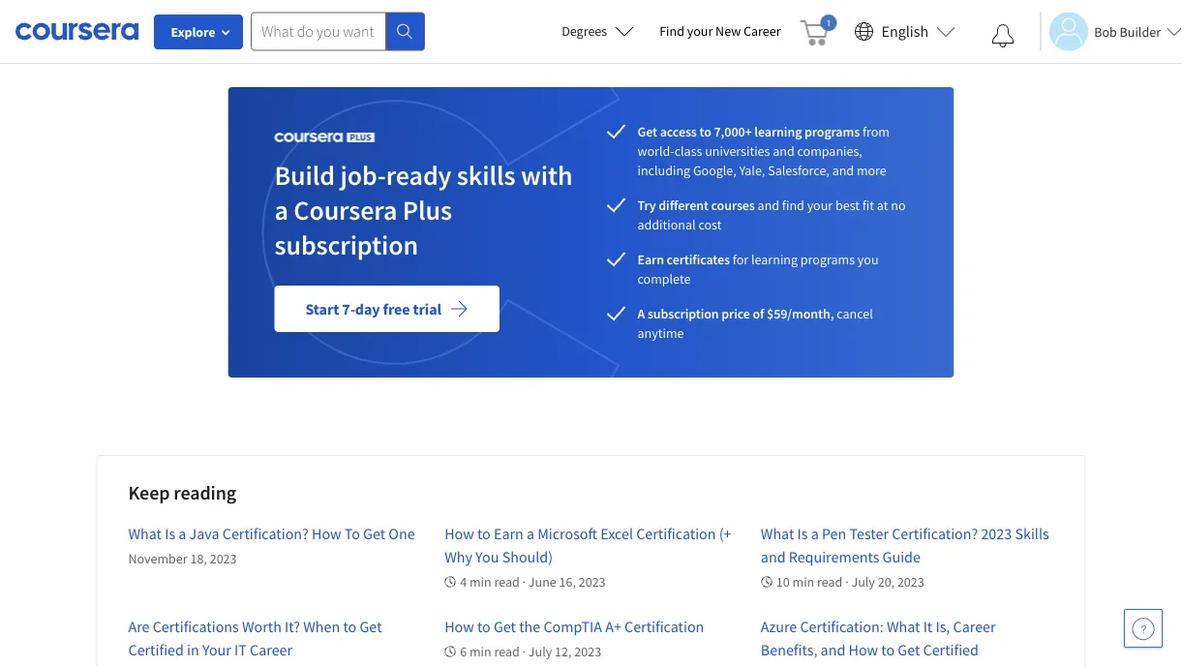 Task type: locate. For each thing, give the bounding box(es) containing it.
learning up salesforce,
[[755, 123, 802, 140]]

1 horizontal spatial web
[[393, 0, 424, 7]]

certification right a+
[[625, 617, 704, 636]]

you inside you can start earning a web developer professional certificate today, at your own pace, with coursera. if you didn't find a recommendation that aligns with your goals in this article, consider browsing our catalog of web development courses, specializations, certificates, and degrees .
[[241, 12, 268, 34]]

None search field
[[251, 12, 425, 51]]

1 horizontal spatial you
[[858, 251, 879, 268]]

2023 inside what is a pen tester certification? 2023 skills and requirements guide
[[981, 524, 1012, 543]]

1 vertical spatial at
[[877, 197, 889, 214]]

a left java
[[179, 524, 186, 543]]

own
[[774, 0, 805, 7]]

earn up "complete"
[[638, 251, 664, 268]]

salesforce,
[[768, 162, 830, 179]]

what is a pen tester certification? 2023 skills and requirements guide
[[761, 524, 1050, 567]]

career inside are certifications worth it? when to get certified in your it career
[[250, 640, 293, 660]]

show notifications image
[[992, 24, 1015, 47]]

1 vertical spatial earn
[[494, 524, 524, 543]]

july for tester
[[852, 573, 875, 591]]

a
[[381, 0, 390, 7], [349, 12, 357, 34], [275, 193, 288, 227], [179, 524, 186, 543], [527, 524, 535, 543], [811, 524, 819, 543]]

0 vertical spatial of
[[284, 39, 298, 61]]

to left the
[[477, 617, 491, 636]]

0 horizontal spatial web
[[302, 39, 332, 61]]

career right is,
[[954, 617, 996, 636]]

web down didn't
[[302, 39, 332, 61]]

certifications
[[153, 617, 239, 636]]

and up 10
[[761, 547, 786, 567]]

java
[[189, 524, 219, 543]]

certification? up 'guide'
[[892, 524, 978, 543]]

1 horizontal spatial find
[[782, 197, 805, 214]]

your right the find
[[687, 22, 713, 40]]

· left june
[[523, 573, 526, 591]]

find down salesforce,
[[782, 197, 805, 214]]

are certifications worth it? when to get certified in your it career
[[128, 617, 382, 660]]

0 horizontal spatial what
[[128, 524, 162, 543]]

catalog of web development courses, specializations, certificates, and degrees link
[[228, 39, 786, 61]]

10 min read · july 20, 2023
[[777, 573, 925, 591]]

you
[[228, 0, 254, 7], [476, 547, 499, 567]]

and right courses
[[758, 197, 780, 214]]

you can start earning a web developer professional certificate today, at your own pace, with coursera. if you didn't find a recommendation that aligns with your goals in this article, consider browsing our catalog of web development courses, specializations, certificates, and degrees .
[[228, 0, 954, 61]]

career down worth
[[250, 640, 293, 660]]

a right earning
[[381, 0, 390, 7]]

to up 4 min read · june 16, 2023
[[477, 524, 491, 543]]

get access to 7,000+ learning programs
[[638, 123, 860, 140]]

0 vertical spatial earn
[[638, 251, 664, 268]]

0 vertical spatial certification
[[636, 524, 716, 543]]

0 horizontal spatial at
[[720, 0, 735, 7]]

pace,
[[809, 0, 847, 7]]

build job-ready skills with a coursera plus subscription
[[275, 158, 573, 262]]

you right "if"
[[241, 12, 268, 34]]

find inside you can start earning a web developer professional certificate today, at your own pace, with coursera. if you didn't find a recommendation that aligns with your goals in this article, consider browsing our catalog of web development courses, specializations, certificates, and degrees .
[[317, 12, 345, 34]]

2 vertical spatial with
[[521, 158, 573, 192]]

how inside the azure certification: what it is, career benefits, and how to get certified
[[849, 640, 878, 660]]

1 horizontal spatial subscription
[[648, 305, 719, 323]]

min
[[470, 573, 492, 591], [793, 573, 815, 591], [470, 643, 492, 661]]

what left it at right bottom
[[887, 617, 920, 636]]

career
[[744, 22, 781, 40], [954, 617, 996, 636], [250, 640, 293, 660]]

you inside you can start earning a web developer professional certificate today, at your own pace, with coursera. if you didn't find a recommendation that aligns with your goals in this article, consider browsing our catalog of web development courses, specializations, certificates, and degrees .
[[228, 0, 254, 7]]

1 horizontal spatial of
[[753, 305, 765, 323]]

in down certifications
[[187, 640, 199, 660]]

access
[[660, 123, 697, 140]]

subscription inside the build job-ready skills with a coursera plus subscription
[[275, 228, 418, 262]]

· down requirements
[[846, 573, 849, 591]]

1 certified from the left
[[128, 640, 184, 660]]

what inside what is a pen tester certification? 2023 skills and requirements guide
[[761, 524, 795, 543]]

read for requirements
[[817, 573, 843, 591]]

career inside find your new career link
[[744, 22, 781, 40]]

complete
[[638, 270, 691, 288]]

start
[[287, 0, 320, 7]]

why
[[445, 547, 473, 567]]

2 horizontal spatial what
[[887, 617, 920, 636]]

you inside how to earn a microsoft excel certification (+ why you should)
[[476, 547, 499, 567]]

certification? right java
[[223, 524, 309, 543]]

microsoft
[[538, 524, 598, 543]]

0 horizontal spatial you
[[241, 12, 268, 34]]

programs
[[805, 123, 860, 140], [801, 251, 855, 268]]

1 vertical spatial certification
[[625, 617, 704, 636]]

how up why
[[445, 524, 474, 543]]

with right aligns
[[567, 12, 599, 34]]

is left pen
[[798, 524, 808, 543]]

1 vertical spatial of
[[753, 305, 765, 323]]

and down this
[[698, 39, 725, 61]]

you up "if"
[[228, 0, 254, 7]]

is up november on the bottom of page
[[165, 524, 175, 543]]

a inside what is a java certification? how to get one november 18, 2023
[[179, 524, 186, 543]]

1 horizontal spatial earn
[[638, 251, 664, 268]]

0 horizontal spatial certified
[[128, 640, 184, 660]]

how inside what is a java certification? how to get one november 18, 2023
[[312, 524, 341, 543]]

world-
[[638, 142, 675, 160]]

1 vertical spatial find
[[782, 197, 805, 214]]

to
[[700, 123, 712, 140], [477, 524, 491, 543], [343, 617, 357, 636], [477, 617, 491, 636], [882, 640, 895, 660]]

get inside what is a java certification? how to get one november 18, 2023
[[363, 524, 386, 543]]

your
[[738, 0, 771, 7], [603, 12, 635, 34], [687, 22, 713, 40], [807, 197, 833, 214]]

are certifications worth it? when to get certified in your it career link
[[128, 617, 382, 660]]

at up this
[[720, 0, 735, 7]]

fit
[[863, 197, 875, 214]]

2 vertical spatial career
[[250, 640, 293, 660]]

how left to
[[312, 524, 341, 543]]

certification? inside what is a pen tester certification? 2023 skills and requirements guide
[[892, 524, 978, 543]]

additional
[[638, 216, 696, 233]]

a
[[638, 305, 645, 323]]

0 vertical spatial with
[[850, 0, 882, 7]]

you right why
[[476, 547, 499, 567]]

shopping cart: 1 item image
[[800, 15, 837, 46]]

what for what is a pen tester certification? 2023 skills and requirements guide
[[761, 524, 795, 543]]

azure certification: what it is, career benefits, and how to get certified link
[[761, 617, 996, 660]]

azure
[[761, 617, 797, 636]]

subscription up anytime
[[648, 305, 719, 323]]

of
[[284, 39, 298, 61], [753, 305, 765, 323]]

coursera image
[[15, 16, 138, 47]]

certified down are on the bottom of page
[[128, 640, 184, 660]]

career left .
[[744, 22, 781, 40]]

start 7-day free trial button
[[275, 286, 500, 332]]

20,
[[878, 573, 895, 591]]

how to earn a microsoft excel certification (+ why you should)
[[445, 524, 732, 567]]

in inside are certifications worth it? when to get certified in your it career
[[187, 640, 199, 660]]

is for java
[[165, 524, 175, 543]]

find
[[660, 22, 685, 40]]

certification inside how to earn a microsoft excel certification (+ why you should)
[[636, 524, 716, 543]]

free
[[383, 299, 410, 319]]

learning right for
[[752, 251, 798, 268]]

can
[[258, 0, 284, 7]]

a up the should) on the left of the page
[[527, 524, 535, 543]]

subscription down "coursera"
[[275, 228, 418, 262]]

0 horizontal spatial subscription
[[275, 228, 418, 262]]

read
[[494, 573, 520, 591], [817, 573, 843, 591], [494, 643, 520, 661]]

certificates
[[667, 251, 730, 268]]

min right 4
[[470, 573, 492, 591]]

1 horizontal spatial in
[[680, 12, 693, 34]]

of inside you can start earning a web developer professional certificate today, at your own pace, with coursera. if you didn't find a recommendation that aligns with your goals in this article, consider browsing our catalog of web development courses, specializations, certificates, and degrees .
[[284, 39, 298, 61]]

what up november on the bottom of page
[[128, 524, 162, 543]]

career inside the azure certification: what it is, career benefits, and how to get certified
[[954, 617, 996, 636]]

and down certification:
[[821, 640, 846, 660]]

1 horizontal spatial career
[[744, 22, 781, 40]]

0 horizontal spatial find
[[317, 12, 345, 34]]

what inside what is a java certification? how to get one november 18, 2023
[[128, 524, 162, 543]]

2 horizontal spatial career
[[954, 617, 996, 636]]

is inside what is a java certification? how to get one november 18, 2023
[[165, 524, 175, 543]]

help center image
[[1132, 617, 1155, 640]]

1 vertical spatial you
[[476, 547, 499, 567]]

to down certification:
[[882, 640, 895, 660]]

degrees
[[729, 39, 786, 61]]

your left 'best'
[[807, 197, 833, 214]]

with right skills
[[521, 158, 573, 192]]

2023 right 18,
[[210, 550, 237, 568]]

to right when
[[343, 617, 357, 636]]

1 horizontal spatial july
[[852, 573, 875, 591]]

2 is from the left
[[798, 524, 808, 543]]

· for requirements
[[846, 573, 849, 591]]

0 horizontal spatial is
[[165, 524, 175, 543]]

get
[[638, 123, 658, 140], [363, 524, 386, 543], [360, 617, 382, 636], [494, 617, 516, 636], [898, 640, 920, 660]]

1 vertical spatial subscription
[[648, 305, 719, 323]]

2023 left skills
[[981, 524, 1012, 543]]

0 vertical spatial programs
[[805, 123, 860, 140]]

1 vertical spatial learning
[[752, 251, 798, 268]]

tester
[[850, 524, 889, 543]]

how to get the comptia a+ certification link
[[445, 617, 704, 636]]

1 horizontal spatial certified
[[923, 640, 979, 660]]

certification
[[636, 524, 716, 543], [625, 617, 704, 636]]

article,
[[727, 12, 776, 34]]

get inside the azure certification: what it is, career benefits, and how to get certified
[[898, 640, 920, 660]]

a subscription price of $59/month,
[[638, 305, 834, 323]]

what up 10
[[761, 524, 795, 543]]

is inside what is a pen tester certification? 2023 skills and requirements guide
[[798, 524, 808, 543]]

skills
[[1015, 524, 1050, 543]]

learning
[[755, 123, 802, 140], [752, 251, 798, 268]]

certification left the (+
[[636, 524, 716, 543]]

1 vertical spatial you
[[858, 251, 879, 268]]

in inside you can start earning a web developer professional certificate today, at your own pace, with coursera. if you didn't find a recommendation that aligns with your goals in this article, consider browsing our catalog of web development courses, specializations, certificates, and degrees .
[[680, 12, 693, 34]]

read down the should) on the left of the page
[[494, 573, 520, 591]]

0 vertical spatial find
[[317, 12, 345, 34]]

builder
[[1120, 23, 1161, 40]]

yale,
[[740, 162, 765, 179]]

0 vertical spatial you
[[228, 0, 254, 7]]

excel
[[601, 524, 633, 543]]

certified down is,
[[923, 640, 979, 660]]

· for you
[[523, 573, 526, 591]]

read for you
[[494, 573, 520, 591]]

coursera.
[[885, 0, 954, 7]]

0 vertical spatial in
[[680, 12, 693, 34]]

1 certification? from the left
[[223, 524, 309, 543]]

a down build
[[275, 193, 288, 227]]

catalog
[[228, 39, 281, 61]]

web up recommendation
[[393, 0, 424, 7]]

min right 10
[[793, 573, 815, 591]]

how down certification:
[[849, 640, 878, 660]]

to inside how to earn a microsoft excel certification (+ why you should)
[[477, 524, 491, 543]]

you
[[241, 12, 268, 34], [858, 251, 879, 268]]

1 is from the left
[[165, 524, 175, 543]]

july left 20, in the right of the page
[[852, 573, 875, 591]]

0 horizontal spatial earn
[[494, 524, 524, 543]]

certified inside are certifications worth it? when to get certified in your it career
[[128, 640, 184, 660]]

2023 right 12,
[[575, 643, 602, 661]]

2 certified from the left
[[923, 640, 979, 660]]

with
[[850, 0, 882, 7], [567, 12, 599, 34], [521, 158, 573, 192]]

2023 right 20, in the right of the page
[[898, 573, 925, 591]]

1 horizontal spatial what
[[761, 524, 795, 543]]

2023 right 16,
[[579, 573, 606, 591]]

degrees button
[[546, 10, 650, 52]]

min for you
[[470, 573, 492, 591]]

0 horizontal spatial in
[[187, 640, 199, 660]]

1 vertical spatial web
[[302, 39, 332, 61]]

azure certification: what it is, career benefits, and how to get certified
[[761, 617, 996, 660]]

july left 12,
[[529, 643, 552, 661]]

cost
[[699, 216, 722, 233]]

0 horizontal spatial of
[[284, 39, 298, 61]]

in down today, at the top right of the page
[[680, 12, 693, 34]]

a inside what is a pen tester certification? 2023 skills and requirements guide
[[811, 524, 819, 543]]

0 vertical spatial career
[[744, 22, 781, 40]]

2 certification? from the left
[[892, 524, 978, 543]]

pen
[[822, 524, 847, 543]]

for
[[733, 251, 749, 268]]

0 horizontal spatial july
[[529, 643, 552, 661]]

bob builder button
[[1040, 12, 1183, 51]]

2023 for 10 min read · july 20, 2023
[[898, 573, 925, 591]]

from world-class universities and companies, including google, yale, salesforce, and more
[[638, 123, 890, 179]]

min for requirements
[[793, 573, 815, 591]]

earn up the should) on the left of the page
[[494, 524, 524, 543]]

1 vertical spatial in
[[187, 640, 199, 660]]

0 horizontal spatial career
[[250, 640, 293, 660]]

programs up companies, on the top of the page
[[805, 123, 860, 140]]

price
[[722, 305, 750, 323]]

0 vertical spatial at
[[720, 0, 735, 7]]

coursera plus image
[[275, 133, 375, 142]]

18,
[[190, 550, 207, 568]]

at
[[720, 0, 735, 7], [877, 197, 889, 214]]

at inside you can start earning a web developer professional certificate today, at your own pace, with coursera. if you didn't find a recommendation that aligns with your goals in this article, consider browsing our catalog of web development courses, specializations, certificates, and degrees .
[[720, 0, 735, 7]]

0 vertical spatial subscription
[[275, 228, 418, 262]]

find down earning
[[317, 12, 345, 34]]

get inside are certifications worth it? when to get certified in your it career
[[360, 617, 382, 636]]

4 min read · june 16, 2023
[[460, 573, 606, 591]]

your down the certificate
[[603, 12, 635, 34]]

at right fit on the top right of page
[[877, 197, 889, 214]]

0 horizontal spatial certification?
[[223, 524, 309, 543]]

you down fit on the top right of page
[[858, 251, 879, 268]]

programs down 'best'
[[801, 251, 855, 268]]

your inside the and find your best fit at no additional cost
[[807, 197, 833, 214]]

with up "browsing"
[[850, 0, 882, 7]]

of down didn't
[[284, 39, 298, 61]]

read down requirements
[[817, 573, 843, 591]]

should)
[[502, 547, 553, 567]]

0 horizontal spatial you
[[228, 0, 254, 7]]

of right price
[[753, 305, 765, 323]]

1 vertical spatial july
[[529, 643, 552, 661]]

$59/month,
[[767, 305, 834, 323]]

certification for a+
[[625, 617, 704, 636]]

at inside the and find your best fit at no additional cost
[[877, 197, 889, 214]]

that
[[489, 12, 518, 34]]

find inside the and find your best fit at no additional cost
[[782, 197, 805, 214]]

1 vertical spatial programs
[[801, 251, 855, 268]]

1 horizontal spatial at
[[877, 197, 889, 214]]

1 horizontal spatial is
[[798, 524, 808, 543]]

1 horizontal spatial you
[[476, 547, 499, 567]]

1 vertical spatial career
[[954, 617, 996, 636]]

how
[[312, 524, 341, 543], [445, 524, 474, 543], [445, 617, 474, 636], [849, 640, 878, 660]]

(+
[[719, 524, 732, 543]]

0 vertical spatial july
[[852, 573, 875, 591]]

1 horizontal spatial certification?
[[892, 524, 978, 543]]

courses
[[711, 197, 755, 214]]

0 vertical spatial you
[[241, 12, 268, 34]]

a left pen
[[811, 524, 819, 543]]

find your new career link
[[650, 19, 791, 44]]



Task type: vqa. For each thing, say whether or not it's contained in the screenshot.


Task type: describe. For each thing, give the bounding box(es) containing it.
a+
[[605, 617, 622, 636]]

for learning programs you complete
[[638, 251, 879, 288]]

bob builder
[[1095, 23, 1161, 40]]

it?
[[285, 617, 300, 636]]

certification:
[[800, 617, 884, 636]]

courses,
[[435, 39, 495, 61]]

0 vertical spatial web
[[393, 0, 424, 7]]

no
[[891, 197, 906, 214]]

how up 6
[[445, 617, 474, 636]]

what for what is a java certification? how to get one november 18, 2023
[[128, 524, 162, 543]]

anytime
[[638, 324, 684, 342]]

when
[[303, 617, 340, 636]]

certificate
[[595, 0, 669, 7]]

to
[[344, 524, 360, 543]]

your up article,
[[738, 0, 771, 7]]

is for pen
[[798, 524, 808, 543]]

guide
[[883, 547, 921, 567]]

earning
[[323, 0, 378, 7]]

google,
[[693, 162, 737, 179]]

comptia
[[544, 617, 602, 636]]

and up salesforce,
[[773, 142, 795, 160]]

to inside are certifications worth it? when to get certified in your it career
[[343, 617, 357, 636]]

a inside the build job-ready skills with a coursera plus subscription
[[275, 193, 288, 227]]

start 7-day free trial
[[306, 299, 442, 319]]

try different courses
[[638, 197, 755, 214]]

what is a java certification? how to get one link
[[128, 524, 415, 543]]

worth
[[242, 617, 282, 636]]

different
[[659, 197, 709, 214]]

2023 for 4 min read · june 16, 2023
[[579, 573, 606, 591]]

min right 6
[[470, 643, 492, 661]]

What do you want to learn? text field
[[251, 12, 386, 51]]

and down companies, on the top of the page
[[833, 162, 854, 179]]

english button
[[847, 0, 964, 63]]

what inside the azure certification: what it is, career benefits, and how to get certified
[[887, 617, 920, 636]]

1 vertical spatial with
[[567, 12, 599, 34]]

june
[[529, 573, 557, 591]]

how inside how to earn a microsoft excel certification (+ why you should)
[[445, 524, 474, 543]]

aligns
[[521, 12, 564, 34]]

professional
[[503, 0, 592, 7]]

earn certificates
[[638, 251, 730, 268]]

coursera
[[294, 193, 397, 227]]

0 vertical spatial learning
[[755, 123, 802, 140]]

from
[[863, 123, 890, 140]]

a down earning
[[349, 12, 357, 34]]

and inside you can start earning a web developer professional certificate today, at your own pace, with coursera. if you didn't find a recommendation that aligns with your goals in this article, consider browsing our catalog of web development courses, specializations, certificates, and degrees .
[[698, 39, 725, 61]]

certified inside the azure certification: what it is, career benefits, and how to get certified
[[923, 640, 979, 660]]

benefits,
[[761, 640, 818, 660]]

developer
[[427, 0, 500, 7]]

4
[[460, 573, 467, 591]]

consider
[[780, 12, 842, 34]]

2023 inside what is a java certification? how to get one november 18, 2023
[[210, 550, 237, 568]]

it
[[234, 640, 247, 660]]

and inside the and find your best fit at no additional cost
[[758, 197, 780, 214]]

specializations,
[[498, 39, 608, 61]]

degrees
[[562, 22, 607, 40]]

with inside the build job-ready skills with a coursera plus subscription
[[521, 158, 573, 192]]

try
[[638, 197, 656, 214]]

what is a pen tester certification? 2023 skills and requirements guide link
[[761, 524, 1050, 567]]

browsing
[[845, 12, 912, 34]]

the
[[519, 617, 541, 636]]

your
[[202, 640, 231, 660]]

· down the
[[523, 643, 526, 661]]

english
[[882, 22, 929, 41]]

trial
[[413, 299, 442, 319]]

what is a java certification? how to get one november 18, 2023
[[128, 524, 415, 568]]

build
[[275, 158, 335, 192]]

find your new career
[[660, 22, 781, 40]]

to up class
[[700, 123, 712, 140]]

7-
[[342, 299, 355, 319]]

keep
[[128, 481, 170, 505]]

bob
[[1095, 23, 1117, 40]]

new
[[716, 22, 741, 40]]

certification? inside what is a java certification? how to get one november 18, 2023
[[223, 524, 309, 543]]

2023 for what is a pen tester certification? 2023 skills and requirements guide
[[981, 524, 1012, 543]]

july for comptia
[[529, 643, 552, 661]]

read down the
[[494, 643, 520, 661]]

learning inside for learning programs you complete
[[752, 251, 798, 268]]

a inside how to earn a microsoft excel certification (+ why you should)
[[527, 524, 535, 543]]

16,
[[559, 573, 576, 591]]

to inside the azure certification: what it is, career benefits, and how to get certified
[[882, 640, 895, 660]]

is,
[[936, 617, 950, 636]]

recommendation
[[361, 12, 485, 34]]

today,
[[672, 0, 717, 7]]

how to get the comptia a+ certification
[[445, 617, 704, 636]]

your inside find your new career link
[[687, 22, 713, 40]]

start
[[306, 299, 339, 319]]

you inside for learning programs you complete
[[858, 251, 879, 268]]

including
[[638, 162, 691, 179]]

2023 for 6 min read · july 12, 2023
[[575, 643, 602, 661]]

best
[[836, 197, 860, 214]]

plus
[[403, 193, 452, 227]]

class
[[675, 142, 703, 160]]

one
[[389, 524, 415, 543]]

programs inside for learning programs you complete
[[801, 251, 855, 268]]

and inside the azure certification: what it is, career benefits, and how to get certified
[[821, 640, 846, 660]]

certification for excel
[[636, 524, 716, 543]]

didn't
[[271, 12, 314, 34]]

our
[[915, 12, 940, 34]]

job-
[[340, 158, 386, 192]]

certificates,
[[612, 39, 694, 61]]

cancel anytime
[[638, 305, 873, 342]]

and inside what is a pen tester certification? 2023 skills and requirements guide
[[761, 547, 786, 567]]

ready
[[386, 158, 452, 192]]

are
[[128, 617, 150, 636]]

cancel
[[837, 305, 873, 323]]

if
[[228, 12, 238, 34]]

earn inside how to earn a microsoft excel certification (+ why you should)
[[494, 524, 524, 543]]

development
[[336, 39, 432, 61]]

6
[[460, 643, 467, 661]]

explore button
[[154, 15, 243, 49]]

keep reading
[[128, 481, 236, 505]]

more
[[857, 162, 887, 179]]

12,
[[555, 643, 572, 661]]



